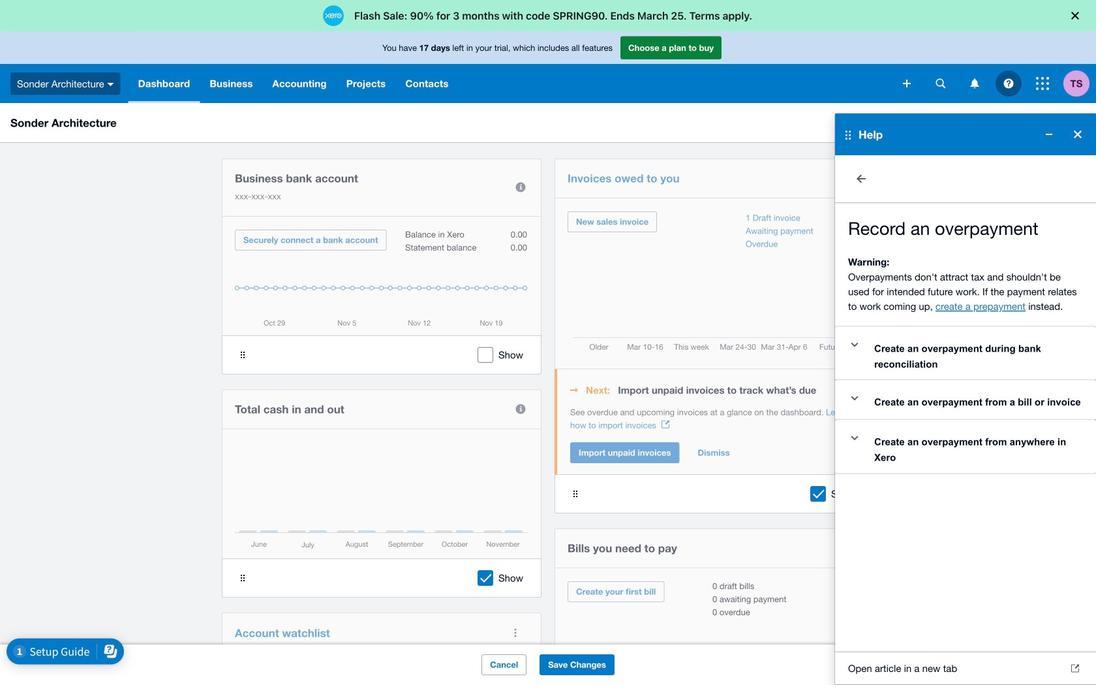 Task type: vqa. For each thing, say whether or not it's contained in the screenshot.
Help menu search results element
yes



Task type: describe. For each thing, give the bounding box(es) containing it.
0 horizontal spatial svg image
[[970, 79, 979, 88]]

opens in a new tab image
[[662, 420, 669, 428]]

collapse help menu image
[[1036, 121, 1062, 147]]

close article image
[[848, 166, 874, 192]]



Task type: locate. For each thing, give the bounding box(es) containing it.
svg image
[[936, 79, 946, 88], [1004, 79, 1014, 88], [903, 80, 911, 87], [107, 83, 114, 86]]

1 horizontal spatial svg image
[[1036, 77, 1049, 90]]

panel body document
[[570, 406, 861, 432]]

close help menu image
[[1065, 121, 1091, 147]]

banner
[[0, 31, 1096, 685]]

dialog
[[0, 0, 1096, 31]]

group
[[835, 114, 1096, 685]]

svg image
[[1036, 77, 1049, 90], [970, 79, 979, 88]]

help menu search results element
[[835, 155, 1096, 685]]



